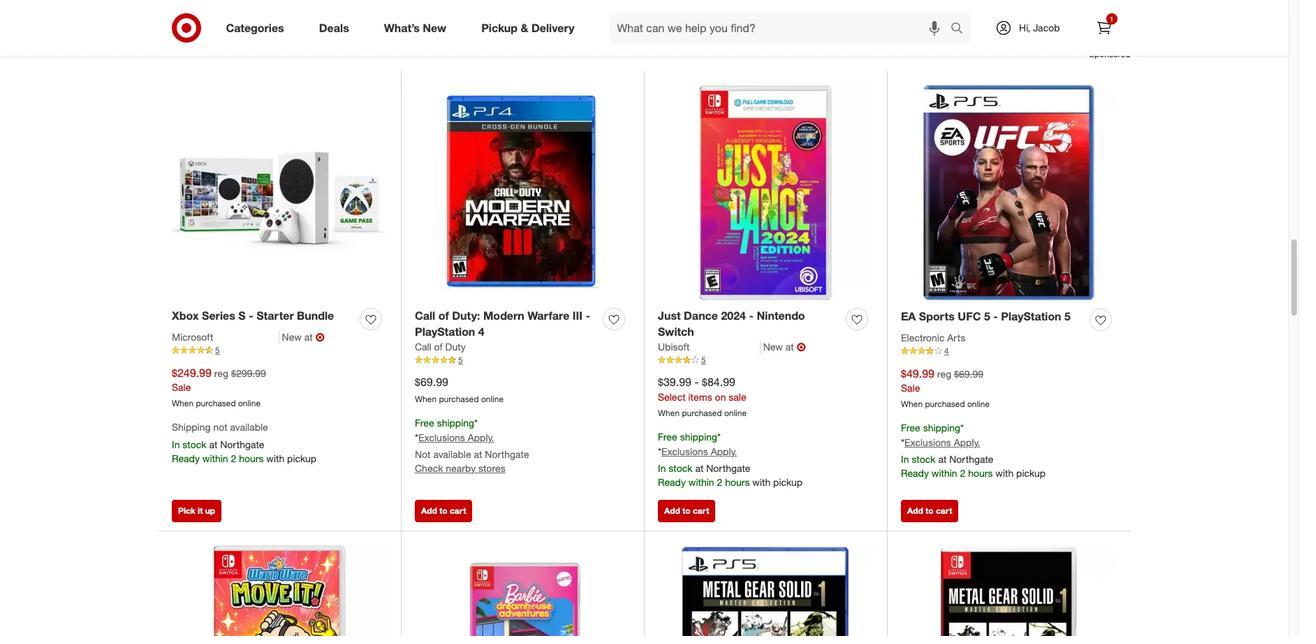 Task type: vqa. For each thing, say whether or not it's contained in the screenshot.
31 July essentials for easy summer vibin'. June
no



Task type: describe. For each thing, give the bounding box(es) containing it.
just dance 2024 - nintendo switch link
[[658, 308, 841, 340]]

ready for ea sports ufc 5 - playstation 5
[[901, 468, 929, 479]]

bundle
[[297, 309, 334, 323]]

just dance 2024 - nintendo switch
[[658, 309, 805, 339]]

call of duty: modern warfare iii - playstation 4
[[415, 309, 590, 339]]

hours for ea sports ufc 5 - playstation 5
[[969, 468, 993, 479]]

within for just dance 2024 - nintendo switch
[[689, 476, 715, 488]]

free for ea sports ufc 5 - playstation 5
[[901, 422, 921, 434]]

purchased inside $249.99 reg $299.99 sale when purchased online
[[196, 399, 236, 409]]

pick
[[178, 506, 195, 517]]

microsoft
[[172, 332, 213, 343]]

2 for ea sports ufc 5 - playstation 5
[[961, 468, 966, 479]]

hi,
[[1020, 22, 1031, 34]]

when inside $249.99 reg $299.99 sale when purchased online
[[172, 399, 194, 409]]

cart for $69.99
[[450, 506, 466, 517]]

exclusions for just dance 2024 - nintendo switch
[[662, 446, 708, 458]]

when inside $69.99 when purchased online
[[415, 394, 437, 405]]

add for $39.99 - $84.99
[[665, 506, 680, 517]]

4 link
[[901, 346, 1117, 358]]

search button
[[945, 13, 978, 46]]

modern
[[484, 309, 525, 323]]

online inside $39.99 - $84.99 select items on sale when purchased online
[[725, 408, 747, 419]]

online inside '$49.99 reg $69.99 sale when purchased online'
[[968, 399, 990, 410]]

sponsored
[[1090, 49, 1131, 60]]

electronic arts
[[901, 332, 966, 344]]

online inside $249.99 reg $299.99 sale when purchased online
[[238, 399, 261, 409]]

sale for $249.99
[[172, 382, 191, 394]]

What can we help you find? suggestions appear below search field
[[609, 13, 955, 43]]

arts
[[948, 332, 966, 344]]

¬ for xbox series s - starter bundle
[[316, 331, 325, 345]]

what's new
[[384, 21, 447, 35]]

- right the ufc on the right of page
[[994, 310, 998, 324]]

$49.99
[[901, 367, 935, 381]]

free shipping * * exclusions apply. not available at northgate check nearby stores
[[415, 417, 529, 474]]

just
[[658, 309, 681, 323]]

hours for just dance 2024 - nintendo switch
[[725, 476, 750, 488]]

call of duty
[[415, 341, 466, 353]]

not
[[213, 422, 228, 433]]

add to cart button for $69.99
[[415, 501, 473, 523]]

hours inside shipping not available in stock at  northgate ready within 2 hours with pickup
[[239, 453, 264, 465]]

stock for ea sports ufc 5 - playstation 5
[[912, 454, 936, 465]]

$84.99
[[702, 375, 736, 389]]

check nearby stores button
[[415, 462, 506, 476]]

iii
[[573, 309, 583, 323]]

microsoft link
[[172, 331, 279, 345]]

categories link
[[214, 13, 302, 43]]

1 horizontal spatial new
[[423, 21, 447, 35]]

ea sports ufc 5 - playstation 5
[[901, 310, 1071, 324]]

sports
[[919, 310, 955, 324]]

call of duty: modern warfare iii - playstation 4 link
[[415, 308, 597, 340]]

dance
[[684, 309, 718, 323]]

1 vertical spatial 4
[[945, 346, 949, 357]]

apply. for ufc
[[954, 437, 981, 449]]

5 for call of duty: modern warfare iii - playstation 4
[[458, 355, 463, 366]]

purchased inside $69.99 when purchased online
[[439, 394, 479, 405]]

ubisoft link
[[658, 340, 761, 354]]

$69.99 inside $69.99 when purchased online
[[415, 375, 449, 389]]

stock for just dance 2024 - nintendo switch
[[669, 462, 693, 474]]

ufc
[[958, 310, 982, 324]]

pickup for ea sports ufc 5 - playstation 5
[[1017, 468, 1046, 479]]

at inside free shipping * * exclusions apply. not available at northgate check nearby stores
[[474, 448, 483, 460]]

xbox series s - starter bundle link
[[172, 308, 334, 324]]

5 link for starter
[[172, 345, 387, 357]]

shipping for call of duty: modern warfare iii - playstation 4
[[437, 417, 475, 429]]

stock inside shipping not available in stock at  northgate ready within 2 hours with pickup
[[183, 439, 207, 451]]

pickup & delivery
[[482, 21, 575, 35]]

$299.99
[[231, 367, 266, 379]]

within for ea sports ufc 5 - playstation 5
[[932, 468, 958, 479]]

1
[[1110, 15, 1114, 23]]

cart for $39.99 - $84.99
[[693, 506, 710, 517]]

sale
[[729, 391, 747, 403]]

free shipping * * exclusions apply. in stock at  northgate ready within 2 hours with pickup for $84.99
[[658, 431, 803, 488]]

pickup & delivery link
[[470, 13, 592, 43]]

sale for $49.99
[[901, 383, 921, 394]]

free shipping * * exclusions apply. in stock at  northgate ready within 2 hours with pickup for $69.99
[[901, 422, 1046, 479]]

xbox series s - starter bundle
[[172, 309, 334, 323]]

2 inside shipping not available in stock at  northgate ready within 2 hours with pickup
[[231, 453, 236, 465]]

pick it up
[[178, 506, 215, 517]]

in for ea sports ufc 5 - playstation 5
[[901, 454, 909, 465]]

ready inside shipping not available in stock at  northgate ready within 2 hours with pickup
[[172, 453, 200, 465]]

call of duty link
[[415, 340, 466, 354]]

$249.99 reg $299.99 sale when purchased online
[[172, 366, 266, 409]]

add for $69.99
[[421, 506, 437, 517]]

purchased inside '$49.99 reg $69.99 sale when purchased online'
[[926, 399, 965, 410]]

at inside shipping not available in stock at  northgate ready within 2 hours with pickup
[[209, 439, 218, 451]]

shipping for ea sports ufc 5 - playstation 5
[[924, 422, 961, 434]]

exclusions apply. link for just dance 2024 - nintendo switch
[[662, 446, 737, 458]]

&
[[521, 21, 529, 35]]

$39.99 - $84.99 select items on sale when purchased online
[[658, 375, 747, 419]]

new for xbox series s - starter bundle
[[282, 332, 302, 343]]

3 add from the left
[[908, 506, 924, 517]]

on
[[715, 391, 726, 403]]

¬ for just dance 2024 - nintendo switch
[[797, 340, 806, 354]]

playstation inside call of duty: modern warfare iii - playstation 4
[[415, 325, 475, 339]]

reg for $49.99
[[938, 368, 952, 380]]

when inside $39.99 - $84.99 select items on sale when purchased online
[[658, 408, 680, 419]]

within inside shipping not available in stock at  northgate ready within 2 hours with pickup
[[202, 453, 228, 465]]

shipping not available in stock at  northgate ready within 2 hours with pickup
[[172, 422, 317, 465]]

exclusions apply. link for ea sports ufc 5 - playstation 5
[[905, 437, 981, 449]]

duty
[[446, 341, 466, 353]]

nearby
[[446, 462, 476, 474]]

hi, jacob
[[1020, 22, 1060, 34]]

free for just dance 2024 - nintendo switch
[[658, 431, 678, 443]]

electronic arts link
[[901, 332, 966, 346]]

apply. for duty:
[[468, 432, 494, 444]]

up
[[205, 506, 215, 517]]

$39.99
[[658, 375, 692, 389]]



Task type: locate. For each thing, give the bounding box(es) containing it.
when down $49.99
[[901, 399, 923, 410]]

with
[[266, 453, 285, 465], [996, 468, 1014, 479], [753, 476, 771, 488]]

duty:
[[452, 309, 480, 323]]

1 horizontal spatial 4
[[945, 346, 949, 357]]

0 vertical spatial available
[[230, 422, 268, 433]]

4 down arts
[[945, 346, 949, 357]]

0 horizontal spatial cart
[[450, 506, 466, 517]]

reg inside $249.99 reg $299.99 sale when purchased online
[[214, 367, 229, 379]]

2 horizontal spatial add to cart button
[[901, 501, 959, 523]]

metal gear solid: master collection vol.1 - nintendo switch image
[[901, 546, 1117, 637], [901, 546, 1117, 637]]

call left the 'duty'
[[415, 341, 432, 353]]

electronic
[[901, 332, 945, 344]]

- inside $39.99 - $84.99 select items on sale when purchased online
[[695, 375, 699, 389]]

1 horizontal spatial within
[[689, 476, 715, 488]]

0 horizontal spatial available
[[230, 422, 268, 433]]

5 up 4 link
[[1065, 310, 1071, 324]]

what's
[[384, 21, 420, 35]]

to for $69.99
[[440, 506, 448, 517]]

apply. for 2024
[[711, 446, 737, 458]]

2 horizontal spatial cart
[[936, 506, 953, 517]]

5
[[985, 310, 991, 324], [1065, 310, 1071, 324], [215, 346, 220, 356], [458, 355, 463, 366], [702, 355, 706, 366]]

2 horizontal spatial to
[[926, 506, 934, 517]]

free down select
[[658, 431, 678, 443]]

new for just dance 2024 - nintendo switch
[[764, 341, 783, 353]]

ready for just dance 2024 - nintendo switch
[[658, 476, 686, 488]]

5 link
[[172, 345, 387, 357], [415, 354, 630, 367], [658, 354, 874, 367]]

2 horizontal spatial free
[[901, 422, 921, 434]]

advertisement region
[[158, 0, 1131, 48]]

5 down microsoft link
[[215, 346, 220, 356]]

2 for just dance 2024 - nintendo switch
[[717, 476, 723, 488]]

sale
[[172, 382, 191, 394], [901, 383, 921, 394]]

1 horizontal spatial apply.
[[711, 446, 737, 458]]

new at ¬
[[282, 331, 325, 345], [764, 340, 806, 354]]

1 link
[[1089, 13, 1120, 43]]

deals
[[319, 21, 349, 35]]

add to cart for $69.99
[[421, 506, 466, 517]]

available up check nearby stores button
[[434, 448, 471, 460]]

call up call of duty
[[415, 309, 435, 323]]

free for call of duty: modern warfare iii - playstation 4
[[415, 417, 434, 429]]

shipping inside free shipping * * exclusions apply. not available at northgate check nearby stores
[[437, 417, 475, 429]]

1 horizontal spatial add to cart
[[665, 506, 710, 517]]

new
[[423, 21, 447, 35], [282, 332, 302, 343], [764, 341, 783, 353]]

ready
[[172, 453, 200, 465], [901, 468, 929, 479], [658, 476, 686, 488]]

1 horizontal spatial stock
[[669, 462, 693, 474]]

1 vertical spatial call
[[415, 341, 432, 353]]

exclusions
[[419, 432, 465, 444], [905, 437, 952, 449], [662, 446, 708, 458]]

purchased inside $39.99 - $84.99 select items on sale when purchased online
[[682, 408, 722, 419]]

0 horizontal spatial in
[[172, 439, 180, 451]]

- right s
[[249, 309, 253, 323]]

apply. up stores at left bottom
[[468, 432, 494, 444]]

1 add to cart from the left
[[421, 506, 466, 517]]

0 horizontal spatial within
[[202, 453, 228, 465]]

5 down the 'duty'
[[458, 355, 463, 366]]

call for call of duty: modern warfare iii - playstation 4
[[415, 309, 435, 323]]

xbox
[[172, 309, 199, 323]]

1 horizontal spatial playstation
[[1002, 310, 1062, 324]]

$249.99
[[172, 366, 212, 380]]

exclusions for call of duty: modern warfare iii - playstation 4
[[419, 432, 465, 444]]

pickup
[[482, 21, 518, 35]]

barbie dreamhouse adventures - nintendo switch image
[[415, 546, 630, 637], [415, 546, 630, 637]]

northgate for call of duty: modern warfare iii - playstation 4
[[485, 448, 529, 460]]

1 vertical spatial of
[[434, 341, 443, 353]]

to
[[440, 506, 448, 517], [683, 506, 691, 517], [926, 506, 934, 517]]

0 horizontal spatial reg
[[214, 367, 229, 379]]

s
[[239, 309, 246, 323]]

- inside call of duty: modern warfare iii - playstation 4
[[586, 309, 590, 323]]

of left duty:
[[439, 309, 449, 323]]

0 horizontal spatial free shipping * * exclusions apply. in stock at  northgate ready within 2 hours with pickup
[[658, 431, 803, 488]]

1 horizontal spatial sale
[[901, 383, 921, 394]]

online
[[481, 394, 504, 405], [238, 399, 261, 409], [968, 399, 990, 410], [725, 408, 747, 419]]

exclusions apply. link up 'nearby'
[[419, 432, 494, 444]]

jacob
[[1034, 22, 1060, 34]]

3 add to cart from the left
[[908, 506, 953, 517]]

playstation
[[1002, 310, 1062, 324], [415, 325, 475, 339]]

2 horizontal spatial exclusions
[[905, 437, 952, 449]]

0 horizontal spatial exclusions
[[419, 432, 465, 444]]

1 horizontal spatial pickup
[[774, 476, 803, 488]]

northgate inside free shipping * * exclusions apply. not available at northgate check nearby stores
[[485, 448, 529, 460]]

just dance 2024 - nintendo switch image
[[658, 85, 874, 300], [658, 85, 874, 300]]

when up shipping at the bottom left of the page
[[172, 399, 194, 409]]

switch
[[658, 325, 694, 339]]

add to cart button for $39.99 - $84.99
[[658, 501, 716, 523]]

3 add to cart button from the left
[[901, 501, 959, 523]]

metal gear solid: master collection vol.1 - playstation 5 image
[[658, 546, 874, 637], [658, 546, 874, 637]]

purchased up not
[[196, 399, 236, 409]]

ea
[[901, 310, 916, 324]]

4 down duty:
[[479, 325, 485, 339]]

0 horizontal spatial hours
[[239, 453, 264, 465]]

of inside call of duty: modern warfare iii - playstation 4
[[439, 309, 449, 323]]

3 cart from the left
[[936, 506, 953, 517]]

0 horizontal spatial add to cart button
[[415, 501, 473, 523]]

1 horizontal spatial $69.99
[[955, 368, 984, 380]]

delivery
[[532, 21, 575, 35]]

reg right $49.99
[[938, 368, 952, 380]]

5 link down starter
[[172, 345, 387, 357]]

- right iii
[[586, 309, 590, 323]]

add to cart
[[421, 506, 466, 517], [665, 506, 710, 517], [908, 506, 953, 517]]

pickup
[[287, 453, 317, 465], [1017, 468, 1046, 479], [774, 476, 803, 488]]

apply.
[[468, 432, 494, 444], [954, 437, 981, 449], [711, 446, 737, 458]]

cart
[[450, 506, 466, 517], [693, 506, 710, 517], [936, 506, 953, 517]]

nintendo
[[757, 309, 805, 323]]

$69.99 down arts
[[955, 368, 984, 380]]

when inside '$49.99 reg $69.99 sale when purchased online'
[[901, 399, 923, 410]]

sale inside '$49.99 reg $69.99 sale when purchased online'
[[901, 383, 921, 394]]

series
[[202, 309, 235, 323]]

0 horizontal spatial ready
[[172, 453, 200, 465]]

1 horizontal spatial exclusions apply. link
[[662, 446, 737, 458]]

search
[[945, 22, 978, 36]]

0 horizontal spatial 5 link
[[172, 345, 387, 357]]

1 horizontal spatial with
[[753, 476, 771, 488]]

2 horizontal spatial with
[[996, 468, 1014, 479]]

1 vertical spatial playstation
[[415, 325, 475, 339]]

0 horizontal spatial add to cart
[[421, 506, 466, 517]]

online down sale on the right
[[725, 408, 747, 419]]

exclusions for ea sports ufc 5 - playstation 5
[[905, 437, 952, 449]]

- right the 2024
[[749, 309, 754, 323]]

1 horizontal spatial 5 link
[[415, 354, 630, 367]]

$69.99 inside '$49.99 reg $69.99 sale when purchased online'
[[955, 368, 984, 380]]

5 right the ufc on the right of page
[[985, 310, 991, 324]]

apply. inside free shipping * * exclusions apply. not available at northgate check nearby stores
[[468, 432, 494, 444]]

2 to from the left
[[683, 506, 691, 517]]

1 horizontal spatial ready
[[658, 476, 686, 488]]

exclusions apply. link
[[419, 432, 494, 444], [905, 437, 981, 449], [662, 446, 737, 458]]

add to cart for $39.99 - $84.99
[[665, 506, 710, 517]]

1 horizontal spatial new at ¬
[[764, 340, 806, 354]]

new at ¬ for nintendo
[[764, 340, 806, 354]]

shipping for just dance 2024 - nintendo switch
[[680, 431, 718, 443]]

5 for just dance 2024 - nintendo switch
[[702, 355, 706, 366]]

with for ea sports ufc 5 - playstation 5
[[996, 468, 1014, 479]]

sale down the $249.99
[[172, 382, 191, 394]]

online down 4 link
[[968, 399, 990, 410]]

1 horizontal spatial hours
[[725, 476, 750, 488]]

new down starter
[[282, 332, 302, 343]]

2 horizontal spatial add
[[908, 506, 924, 517]]

northgate
[[220, 439, 265, 451], [485, 448, 529, 460], [950, 454, 994, 465], [707, 462, 751, 474]]

$49.99 reg $69.99 sale when purchased online
[[901, 367, 990, 410]]

when down select
[[658, 408, 680, 419]]

stock
[[183, 439, 207, 451], [912, 454, 936, 465], [669, 462, 693, 474]]

northgate inside shipping not available in stock at  northgate ready within 2 hours with pickup
[[220, 439, 265, 451]]

0 vertical spatial 4
[[479, 325, 485, 339]]

¬ down bundle
[[316, 331, 325, 345]]

reg for $249.99
[[214, 367, 229, 379]]

2 add to cart button from the left
[[658, 501, 716, 523]]

0 horizontal spatial add
[[421, 506, 437, 517]]

of
[[439, 309, 449, 323], [434, 341, 443, 353]]

northgate for ea sports ufc 5 - playstation 5
[[950, 454, 994, 465]]

2 horizontal spatial hours
[[969, 468, 993, 479]]

online up free shipping * * exclusions apply. not available at northgate check nearby stores
[[481, 394, 504, 405]]

pickup inside shipping not available in stock at  northgate ready within 2 hours with pickup
[[287, 453, 317, 465]]

pickup for just dance 2024 - nintendo switch
[[774, 476, 803, 488]]

free inside free shipping * * exclusions apply. not available at northgate check nearby stores
[[415, 417, 434, 429]]

2 cart from the left
[[693, 506, 710, 517]]

ea sports ufc 5 - playstation 5 image
[[901, 85, 1117, 301], [901, 85, 1117, 301]]

1 horizontal spatial exclusions
[[662, 446, 708, 458]]

1 horizontal spatial to
[[683, 506, 691, 517]]

5 link for warfare
[[415, 354, 630, 367]]

free shipping * * exclusions apply. in stock at  northgate ready within 2 hours with pickup down '$49.99 reg $69.99 sale when purchased online'
[[901, 422, 1046, 479]]

what's new link
[[372, 13, 464, 43]]

0 horizontal spatial sale
[[172, 382, 191, 394]]

¬
[[316, 331, 325, 345], [797, 340, 806, 354]]

0 horizontal spatial $69.99
[[415, 375, 449, 389]]

exclusions apply. link down items
[[662, 446, 737, 458]]

check
[[415, 462, 443, 474]]

5 down the "ubisoft" link
[[702, 355, 706, 366]]

1 cart from the left
[[450, 506, 466, 517]]

items
[[689, 391, 713, 403]]

exclusions up not
[[419, 432, 465, 444]]

call inside call of duty: modern warfare iii - playstation 4
[[415, 309, 435, 323]]

when
[[415, 394, 437, 405], [172, 399, 194, 409], [901, 399, 923, 410], [658, 408, 680, 419]]

playstation up call of duty
[[415, 325, 475, 339]]

1 horizontal spatial ¬
[[797, 340, 806, 354]]

available inside shipping not available in stock at  northgate ready within 2 hours with pickup
[[230, 422, 268, 433]]

1 horizontal spatial add
[[665, 506, 680, 517]]

$69.99 when purchased online
[[415, 375, 504, 405]]

available
[[230, 422, 268, 433], [434, 448, 471, 460]]

1 horizontal spatial in
[[658, 462, 666, 474]]

purchased
[[439, 394, 479, 405], [196, 399, 236, 409], [926, 399, 965, 410], [682, 408, 722, 419]]

3 to from the left
[[926, 506, 934, 517]]

at
[[305, 332, 313, 343], [786, 341, 794, 353], [209, 439, 218, 451], [474, 448, 483, 460], [939, 454, 947, 465], [696, 462, 704, 474]]

warfare
[[528, 309, 570, 323]]

free shipping * * exclusions apply. in stock at  northgate ready within 2 hours with pickup down sale on the right
[[658, 431, 803, 488]]

add
[[421, 506, 437, 517], [665, 506, 680, 517], [908, 506, 924, 517]]

1 horizontal spatial available
[[434, 448, 471, 460]]

1 horizontal spatial shipping
[[680, 431, 718, 443]]

0 vertical spatial playstation
[[1002, 310, 1062, 324]]

5 link for nintendo
[[658, 354, 874, 367]]

new right what's at the top left of the page
[[423, 21, 447, 35]]

purchased down items
[[682, 408, 722, 419]]

0 horizontal spatial new at ¬
[[282, 331, 325, 345]]

available right not
[[230, 422, 268, 433]]

-
[[249, 309, 253, 323], [586, 309, 590, 323], [749, 309, 754, 323], [994, 310, 998, 324], [695, 375, 699, 389]]

free up not
[[415, 417, 434, 429]]

sale inside $249.99 reg $299.99 sale when purchased online
[[172, 382, 191, 394]]

0 vertical spatial of
[[439, 309, 449, 323]]

exclusions inside free shipping * * exclusions apply. not available at northgate check nearby stores
[[419, 432, 465, 444]]

*
[[475, 417, 478, 429], [961, 422, 964, 434], [718, 431, 721, 443], [415, 432, 419, 444], [901, 437, 905, 449], [658, 446, 662, 458]]

with inside shipping not available in stock at  northgate ready within 2 hours with pickup
[[266, 453, 285, 465]]

- inside just dance 2024 - nintendo switch
[[749, 309, 754, 323]]

$69.99 down call of duty link
[[415, 375, 449, 389]]

2
[[231, 453, 236, 465], [961, 468, 966, 479], [717, 476, 723, 488]]

5 link down call of duty: modern warfare iii - playstation 4 link
[[415, 354, 630, 367]]

to for $39.99 - $84.99
[[683, 506, 691, 517]]

2 horizontal spatial in
[[901, 454, 909, 465]]

¬ down nintendo
[[797, 340, 806, 354]]

1 horizontal spatial add to cart button
[[658, 501, 716, 523]]

starter
[[257, 309, 294, 323]]

5 for xbox series s - starter bundle
[[215, 346, 220, 356]]

of inside call of duty link
[[434, 341, 443, 353]]

new at ¬ down nintendo
[[764, 340, 806, 354]]

0 horizontal spatial 2
[[231, 453, 236, 465]]

reg left "$299.99"
[[214, 367, 229, 379]]

2 horizontal spatial pickup
[[1017, 468, 1046, 479]]

warioware: move it! - nintendo switch image
[[172, 546, 387, 637], [172, 546, 387, 637]]

when down call of duty link
[[415, 394, 437, 405]]

shipping down items
[[680, 431, 718, 443]]

2 horizontal spatial stock
[[912, 454, 936, 465]]

0 horizontal spatial 4
[[479, 325, 485, 339]]

exclusions down select
[[662, 446, 708, 458]]

0 horizontal spatial playstation
[[415, 325, 475, 339]]

new at ¬ down bundle
[[282, 331, 325, 345]]

pick it up button
[[172, 501, 222, 523]]

0 horizontal spatial ¬
[[316, 331, 325, 345]]

2 horizontal spatial within
[[932, 468, 958, 479]]

call for call of duty
[[415, 341, 432, 353]]

purchased down $49.99
[[926, 399, 965, 410]]

playstation up 4 link
[[1002, 310, 1062, 324]]

in
[[172, 439, 180, 451], [901, 454, 909, 465], [658, 462, 666, 474]]

1 add from the left
[[421, 506, 437, 517]]

free down '$49.99 reg $69.99 sale when purchased online'
[[901, 422, 921, 434]]

reg
[[214, 367, 229, 379], [938, 368, 952, 380]]

0 horizontal spatial stock
[[183, 439, 207, 451]]

ubisoft
[[658, 341, 690, 353]]

stores
[[479, 462, 506, 474]]

shipping down '$49.99 reg $69.99 sale when purchased online'
[[924, 422, 961, 434]]

- up items
[[695, 375, 699, 389]]

0 horizontal spatial apply.
[[468, 432, 494, 444]]

1 horizontal spatial reg
[[938, 368, 952, 380]]

in for just dance 2024 - nintendo switch
[[658, 462, 666, 474]]

0 horizontal spatial exclusions apply. link
[[419, 432, 494, 444]]

shipping
[[437, 417, 475, 429], [924, 422, 961, 434], [680, 431, 718, 443]]

0 horizontal spatial new
[[282, 332, 302, 343]]

0 horizontal spatial pickup
[[287, 453, 317, 465]]

2 horizontal spatial ready
[[901, 468, 929, 479]]

exclusions down '$49.99 reg $69.99 sale when purchased online'
[[905, 437, 952, 449]]

2 horizontal spatial add to cart
[[908, 506, 953, 517]]

0 horizontal spatial shipping
[[437, 417, 475, 429]]

apply. down '$49.99 reg $69.99 sale when purchased online'
[[954, 437, 981, 449]]

hours
[[239, 453, 264, 465], [969, 468, 993, 479], [725, 476, 750, 488]]

northgate for just dance 2024 - nintendo switch
[[707, 462, 751, 474]]

2 horizontal spatial exclusions apply. link
[[905, 437, 981, 449]]

not
[[415, 448, 431, 460]]

with for just dance 2024 - nintendo switch
[[753, 476, 771, 488]]

4 inside call of duty: modern warfare iii - playstation 4
[[479, 325, 485, 339]]

2024
[[721, 309, 746, 323]]

shipping
[[172, 422, 211, 433]]

shipping down $69.99 when purchased online
[[437, 417, 475, 429]]

it
[[198, 506, 203, 517]]

2 call from the top
[[415, 341, 432, 353]]

call of duty: modern warfare iii - playstation 4 image
[[415, 85, 630, 300], [415, 85, 630, 300]]

reg inside '$49.99 reg $69.99 sale when purchased online'
[[938, 368, 952, 380]]

2 horizontal spatial 5 link
[[658, 354, 874, 367]]

sale down $49.99
[[901, 383, 921, 394]]

xbox series s - starter bundle image
[[172, 85, 387, 300], [172, 85, 387, 300]]

call
[[415, 309, 435, 323], [415, 341, 432, 353]]

in inside shipping not available in stock at  northgate ready within 2 hours with pickup
[[172, 439, 180, 451]]

apply. down on
[[711, 446, 737, 458]]

2 add from the left
[[665, 506, 680, 517]]

of left the 'duty'
[[434, 341, 443, 353]]

1 call from the top
[[415, 309, 435, 323]]

2 add to cart from the left
[[665, 506, 710, 517]]

0 vertical spatial call
[[415, 309, 435, 323]]

1 horizontal spatial free shipping * * exclusions apply. in stock at  northgate ready within 2 hours with pickup
[[901, 422, 1046, 479]]

2 horizontal spatial shipping
[[924, 422, 961, 434]]

new down nintendo
[[764, 341, 783, 353]]

of for duty:
[[439, 309, 449, 323]]

of for duty
[[434, 341, 443, 353]]

2 horizontal spatial apply.
[[954, 437, 981, 449]]

select
[[658, 391, 686, 403]]

purchased up free shipping * * exclusions apply. not available at northgate check nearby stores
[[439, 394, 479, 405]]

categories
[[226, 21, 284, 35]]

within
[[202, 453, 228, 465], [932, 468, 958, 479], [689, 476, 715, 488]]

5 link down just dance 2024 - nintendo switch link
[[658, 354, 874, 367]]

exclusions apply. link down '$49.99 reg $69.99 sale when purchased online'
[[905, 437, 981, 449]]

4
[[479, 325, 485, 339], [945, 346, 949, 357]]

1 add to cart button from the left
[[415, 501, 473, 523]]

1 to from the left
[[440, 506, 448, 517]]

1 horizontal spatial 2
[[717, 476, 723, 488]]

2 horizontal spatial 2
[[961, 468, 966, 479]]

$69.99
[[955, 368, 984, 380], [415, 375, 449, 389]]

ea sports ufc 5 - playstation 5 link
[[901, 309, 1071, 325]]

new at ¬ for starter
[[282, 331, 325, 345]]

2 horizontal spatial new
[[764, 341, 783, 353]]

0 horizontal spatial free
[[415, 417, 434, 429]]

online down "$299.99"
[[238, 399, 261, 409]]

online inside $69.99 when purchased online
[[481, 394, 504, 405]]

deals link
[[307, 13, 367, 43]]

available inside free shipping * * exclusions apply. not available at northgate check nearby stores
[[434, 448, 471, 460]]

0 horizontal spatial to
[[440, 506, 448, 517]]

0 horizontal spatial with
[[266, 453, 285, 465]]

exclusions apply. link for call of duty: modern warfare iii - playstation 4
[[419, 432, 494, 444]]

1 horizontal spatial cart
[[693, 506, 710, 517]]

1 horizontal spatial free
[[658, 431, 678, 443]]

1 vertical spatial available
[[434, 448, 471, 460]]



